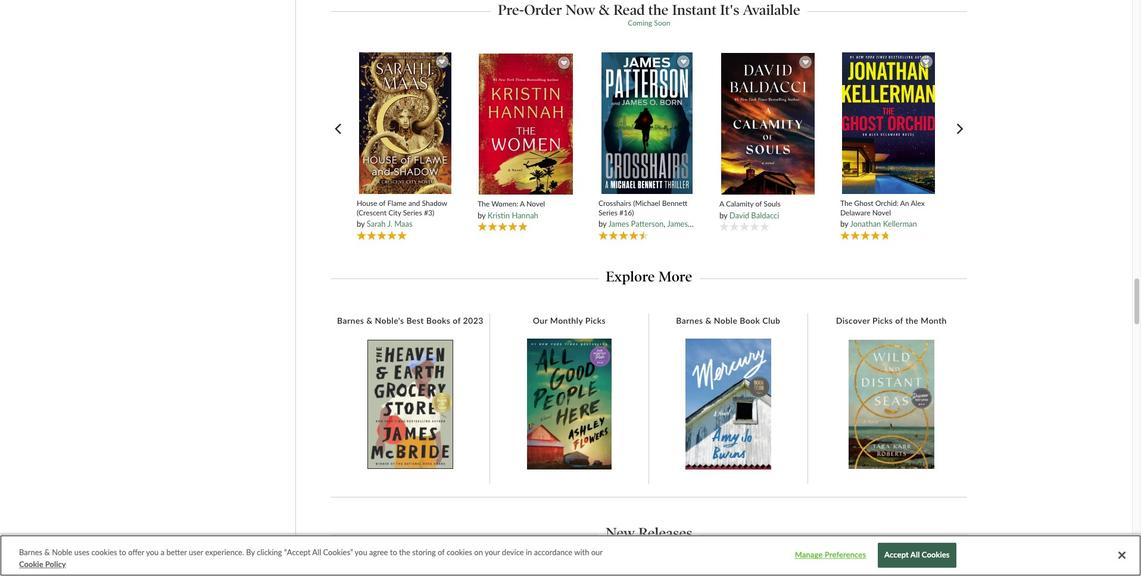 Task type: vqa. For each thing, say whether or not it's contained in the screenshot.


Task type: locate. For each thing, give the bounding box(es) containing it.
the inside pre-order now & read the instant it's available coming soon
[[649, 1, 669, 18]]

1 horizontal spatial noble
[[715, 316, 738, 326]]

of right storing
[[438, 548, 445, 558]]

explore more section
[[331, 265, 968, 285]]

cookies left on
[[447, 548, 473, 558]]

the for delaware
[[841, 199, 853, 208]]

by left kristin
[[478, 211, 486, 220]]

of inside house of flame and shadow (crescent city series #3) by sarah j. maas
[[379, 199, 386, 208]]

0 horizontal spatial barnes
[[19, 548, 42, 558]]

james patterson link
[[609, 219, 664, 229]]

our
[[592, 548, 603, 558]]

a calamity of souls image
[[721, 52, 816, 195]]

1 horizontal spatial you
[[355, 548, 368, 558]]

souls
[[764, 200, 781, 209]]

all inside barnes & noble uses cookies to offer you a better user experience. by clicking "accept all cookies" you agree to the storing of cookies on your device in accordance with our cookie policy
[[312, 548, 321, 558]]

by down 'crosshairs'
[[599, 219, 607, 229]]

barnes down "more"
[[677, 316, 704, 326]]

all right accept
[[911, 551, 920, 561]]

of up "(crescent"
[[379, 199, 386, 208]]

novel inside the ghost orchid: an alex delaware novel by jonathan kellerman
[[873, 208, 892, 217]]

1 horizontal spatial to
[[390, 548, 397, 558]]

the women: a novel link
[[478, 200, 575, 209]]

an
[[901, 199, 910, 208]]

1 horizontal spatial the
[[841, 199, 853, 208]]

of left 2023
[[453, 316, 461, 326]]

1 series from the left
[[403, 208, 422, 217]]

a left calamity
[[720, 200, 725, 209]]

2 you from the left
[[355, 548, 368, 558]]

sarah j. maas link
[[367, 219, 413, 229]]

maas
[[395, 219, 413, 229]]

0 vertical spatial noble
[[715, 316, 738, 326]]

0 horizontal spatial picks
[[586, 316, 606, 326]]

all right the '"accept'
[[312, 548, 321, 558]]

device
[[502, 548, 524, 558]]

city
[[389, 208, 401, 217]]

1 horizontal spatial james
[[668, 219, 688, 229]]

& inside barnes & noble uses cookies to offer you a better user experience. by clicking "accept all cookies" you agree to the storing of cookies on your device in accordance with our cookie policy
[[44, 548, 50, 558]]

accept all cookies
[[885, 551, 950, 561]]

2 series from the left
[[599, 208, 618, 217]]

cookies
[[922, 551, 950, 561]]

the up soon
[[649, 1, 669, 18]]

2 a from the left
[[720, 200, 725, 209]]

a calamity of souls by david baldacci
[[720, 200, 781, 220]]

house of flame and shadow (crescent city series #3) image
[[359, 52, 452, 195]]

the
[[841, 199, 853, 208], [478, 200, 490, 209]]

james right ,
[[668, 219, 688, 229]]

&
[[599, 1, 611, 18], [367, 316, 373, 326], [706, 316, 712, 326], [44, 548, 50, 558]]

to
[[119, 548, 126, 558], [390, 548, 397, 558]]

barnes & noble uses cookies to offer you a better user experience. by clicking "accept all cookies" you agree to the storing of cookies on your device in accordance with our cookie policy
[[19, 548, 603, 569]]

picks right monthly
[[586, 316, 606, 326]]

novel
[[527, 200, 545, 209], [873, 208, 892, 217]]

discover picks of the month image
[[849, 340, 935, 470]]

0 horizontal spatial a
[[520, 200, 525, 209]]

noble inside barnes & noble uses cookies to offer you a better user experience. by clicking "accept all cookies" you agree to the storing of cookies on your device in accordance with our cookie policy
[[52, 548, 72, 558]]

our
[[533, 316, 548, 326]]

0 horizontal spatial all
[[312, 548, 321, 558]]

novel inside "the women: a novel by kristin hannah"
[[527, 200, 545, 209]]

novel up hannah
[[527, 200, 545, 209]]

to right agree
[[390, 548, 397, 558]]

releases
[[639, 525, 693, 542]]

born
[[700, 219, 717, 229]]

shadow
[[422, 199, 448, 208]]

picks
[[586, 316, 606, 326], [873, 316, 894, 326]]

cookies"
[[323, 548, 353, 558]]

noble left book
[[715, 316, 738, 326]]

discover picks of the month
[[837, 316, 948, 326]]

coming soon link
[[628, 18, 671, 27]]

by inside the ghost orchid: an alex delaware novel by jonathan kellerman
[[841, 219, 849, 229]]

barnes for barnes & noble book club
[[677, 316, 704, 326]]

barnes & noble book club link
[[671, 316, 787, 327]]

flame
[[388, 199, 407, 208]]

by left david
[[720, 211, 728, 220]]

0 horizontal spatial you
[[146, 548, 159, 558]]

1 vertical spatial noble
[[52, 548, 72, 558]]

to left the offer
[[119, 548, 126, 558]]

the up the delaware
[[841, 199, 853, 208]]

new
[[606, 525, 635, 542]]

the inside the ghost orchid: an alex delaware novel by jonathan kellerman
[[841, 199, 853, 208]]

a
[[520, 200, 525, 209], [720, 200, 725, 209]]

james
[[609, 219, 630, 229], [668, 219, 688, 229]]

now
[[566, 1, 596, 18]]

2 horizontal spatial barnes
[[677, 316, 704, 326]]

novel down orchid:
[[873, 208, 892, 217]]

crosshairs (michael bennett series #16) image
[[601, 52, 694, 195]]

0 horizontal spatial james
[[609, 219, 630, 229]]

0 horizontal spatial the
[[478, 200, 490, 209]]

& inside pre-order now & read the instant it's available coming soon
[[599, 1, 611, 18]]

bennett
[[663, 199, 688, 208]]

all
[[312, 548, 321, 558], [911, 551, 920, 561]]

of up david baldacci link
[[756, 200, 762, 209]]

& left book
[[706, 316, 712, 326]]

barnes inside "link"
[[337, 316, 364, 326]]

books
[[427, 316, 451, 326]]

you left a
[[146, 548, 159, 558]]

the
[[649, 1, 669, 18], [906, 316, 919, 326], [399, 548, 411, 558]]

house
[[357, 199, 378, 208]]

book
[[740, 316, 761, 326]]

noble up policy
[[52, 548, 72, 558]]

& inside barnes & noble book club link
[[706, 316, 712, 326]]

,
[[664, 219, 666, 229]]

0 horizontal spatial series
[[403, 208, 422, 217]]

a up hannah
[[520, 200, 525, 209]]

2 vertical spatial the
[[399, 548, 411, 558]]

of
[[379, 199, 386, 208], [756, 200, 762, 209], [453, 316, 461, 326], [896, 316, 904, 326], [438, 548, 445, 558]]

james down #16) at the right
[[609, 219, 630, 229]]

cookies right the uses
[[91, 548, 117, 558]]

the inside "the women: a novel by kristin hannah"
[[478, 200, 490, 209]]

you left agree
[[355, 548, 368, 558]]

noble inside barnes & noble book club link
[[715, 316, 738, 326]]

barnes up cookie
[[19, 548, 42, 558]]

1 horizontal spatial barnes
[[337, 316, 364, 326]]

picks right discover
[[873, 316, 894, 326]]

the left month
[[906, 316, 919, 326]]

#3)
[[424, 208, 435, 217]]

0 horizontal spatial noble
[[52, 548, 72, 558]]

by down the delaware
[[841, 219, 849, 229]]

a inside "the women: a novel by kristin hannah"
[[520, 200, 525, 209]]

barnes left noble's
[[337, 316, 364, 326]]

& inside barnes & noble's best books of 2023 "link"
[[367, 316, 373, 326]]

(crescent
[[357, 208, 387, 217]]

barnes inside barnes & noble uses cookies to offer you a better user experience. by clicking "accept all cookies" you agree to the storing of cookies on your device in accordance with our cookie policy
[[19, 548, 42, 558]]

2 to from the left
[[390, 548, 397, 558]]

2 horizontal spatial the
[[906, 316, 919, 326]]

series down and
[[403, 208, 422, 217]]

of left month
[[896, 316, 904, 326]]

a
[[161, 548, 165, 558]]

& left noble's
[[367, 316, 373, 326]]

the ghost orchid: an alex delaware novel by jonathan kellerman
[[841, 199, 925, 229]]

& up cookie policy link
[[44, 548, 50, 558]]

house of flame and shadow (crescent city series #3) link
[[357, 199, 454, 217]]

barnes & noble book club
[[677, 316, 781, 326]]

storing
[[413, 548, 436, 558]]

1 you from the left
[[146, 548, 159, 558]]

order
[[524, 1, 563, 18]]

crosshairs
[[599, 199, 632, 208]]

in
[[526, 548, 532, 558]]

policy
[[45, 560, 66, 569]]

1 horizontal spatial series
[[599, 208, 618, 217]]

barnes
[[337, 316, 364, 326], [677, 316, 704, 326], [19, 548, 42, 558]]

with
[[575, 548, 590, 558]]

0 vertical spatial the
[[649, 1, 669, 18]]

a inside the a calamity of souls by david baldacci
[[720, 200, 725, 209]]

0 horizontal spatial cookies
[[91, 548, 117, 558]]

series down 'crosshairs'
[[599, 208, 618, 217]]

0 horizontal spatial novel
[[527, 200, 545, 209]]

1 horizontal spatial the
[[649, 1, 669, 18]]

by left sarah
[[357, 219, 365, 229]]

by inside the a calamity of souls by david baldacci
[[720, 211, 728, 220]]

the women: a novel by kristin hannah
[[478, 200, 545, 220]]

1 horizontal spatial picks
[[873, 316, 894, 326]]

1 horizontal spatial all
[[911, 551, 920, 561]]

the ghost orchid: an alex delaware novel image
[[842, 52, 937, 195]]

1 a from the left
[[520, 200, 525, 209]]

barnes for barnes & noble's best books of 2023
[[337, 316, 364, 326]]

monthly
[[551, 316, 583, 326]]

1 horizontal spatial a
[[720, 200, 725, 209]]

1 picks from the left
[[586, 316, 606, 326]]

cookie policy link
[[19, 559, 66, 571]]

noble for book
[[715, 316, 738, 326]]

0 horizontal spatial the
[[399, 548, 411, 558]]

1 horizontal spatial cookies
[[447, 548, 473, 558]]

& right now on the top
[[599, 1, 611, 18]]

the left storing
[[399, 548, 411, 558]]

pre-order now & read the instant it's available coming soon
[[498, 1, 801, 27]]

barnes & noble book club image
[[686, 339, 772, 470]]

james o. born link
[[668, 219, 717, 229]]

and
[[409, 199, 420, 208]]

0 horizontal spatial to
[[119, 548, 126, 558]]

cookies
[[91, 548, 117, 558], [447, 548, 473, 558]]

series inside crosshairs (michael bennett series #16) by james patterson , james o. born
[[599, 208, 618, 217]]

1 horizontal spatial novel
[[873, 208, 892, 217]]

series
[[403, 208, 422, 217], [599, 208, 618, 217]]

it's
[[721, 1, 740, 18]]

patterson
[[631, 219, 664, 229]]

the up kristin
[[478, 200, 490, 209]]



Task type: describe. For each thing, give the bounding box(es) containing it.
the ghost orchid: an alex delaware novel link
[[841, 199, 938, 217]]

crosshairs (michael bennett series #16) by james patterson , james o. born
[[599, 199, 717, 229]]

all inside button
[[911, 551, 920, 561]]

& for barnes & noble uses cookies to offer you a better user experience. by clicking "accept all cookies" you agree to the storing of cookies on your device in accordance with our cookie policy
[[44, 548, 50, 558]]

& for barnes & noble's best books of 2023
[[367, 316, 373, 326]]

cookie
[[19, 560, 43, 569]]

explore
[[606, 269, 656, 285]]

david baldacci link
[[730, 211, 780, 220]]

calamity
[[726, 200, 754, 209]]

privacy alert dialog
[[0, 536, 1142, 577]]

alex
[[911, 199, 925, 208]]

kristin hannah link
[[488, 211, 539, 220]]

1 cookies from the left
[[91, 548, 117, 558]]

noble's
[[375, 316, 404, 326]]

ghost
[[855, 199, 874, 208]]

barnes & noble's best books of 2023
[[337, 316, 484, 326]]

kristin
[[488, 211, 510, 220]]

club
[[763, 316, 781, 326]]

soon
[[655, 18, 671, 27]]

of inside barnes & noble uses cookies to offer you a better user experience. by clicking "accept all cookies" you agree to the storing of cookies on your device in accordance with our cookie policy
[[438, 548, 445, 558]]

manage preferences
[[795, 551, 867, 561]]

1 vertical spatial the
[[906, 316, 919, 326]]

"accept
[[284, 548, 311, 558]]

discover picks of the month link
[[831, 316, 953, 327]]

the inside barnes & noble uses cookies to offer you a better user experience. by clicking "accept all cookies" you agree to the storing of cookies on your device in accordance with our cookie policy
[[399, 548, 411, 558]]

noble for uses
[[52, 548, 72, 558]]

o.
[[690, 219, 698, 229]]

month
[[921, 316, 948, 326]]

by inside crosshairs (michael bennett series #16) by james patterson , james o. born
[[599, 219, 607, 229]]

1 james from the left
[[609, 219, 630, 229]]

orchid:
[[876, 199, 899, 208]]

baldacci
[[752, 211, 780, 220]]

jonathan
[[851, 219, 882, 229]]

your
[[485, 548, 500, 558]]

(michael
[[634, 199, 661, 208]]

better
[[167, 548, 187, 558]]

discover
[[837, 316, 871, 326]]

2 picks from the left
[[873, 316, 894, 326]]

our monthly picks
[[533, 316, 606, 326]]

agree
[[370, 548, 388, 558]]

jonathan kellerman link
[[851, 219, 918, 229]]

house of flame and shadow (crescent city series #3) by sarah j. maas
[[357, 199, 448, 229]]

manage
[[795, 551, 823, 561]]

2 james from the left
[[668, 219, 688, 229]]

explore more
[[606, 269, 693, 285]]

of inside "link"
[[453, 316, 461, 326]]

1 to from the left
[[119, 548, 126, 558]]

instant
[[673, 1, 717, 18]]

offer
[[128, 548, 144, 558]]

a calamity of souls link
[[720, 200, 817, 209]]

user
[[189, 548, 203, 558]]

more
[[659, 269, 693, 285]]

by
[[246, 548, 255, 558]]

uses
[[74, 548, 90, 558]]

on
[[475, 548, 483, 558]]

preferences
[[825, 551, 867, 561]]

by inside house of flame and shadow (crescent city series #3) by sarah j. maas
[[357, 219, 365, 229]]

the women: a novel image
[[479, 53, 574, 195]]

experience.
[[205, 548, 244, 558]]

women:
[[492, 200, 519, 209]]

hannah
[[512, 211, 539, 220]]

& for barnes & noble book club
[[706, 316, 712, 326]]

the for kristin
[[478, 200, 490, 209]]

our monthly picks link
[[527, 316, 612, 327]]

of inside the a calamity of souls by david baldacci
[[756, 200, 762, 209]]

clicking
[[257, 548, 282, 558]]

manage preferences button
[[794, 545, 868, 568]]

david
[[730, 211, 750, 220]]

by inside "the women: a novel by kristin hannah"
[[478, 211, 486, 220]]

accept
[[885, 551, 909, 561]]

new releases
[[606, 525, 693, 542]]

2023
[[463, 316, 484, 326]]

our monthly picks image
[[527, 339, 612, 470]]

2 cookies from the left
[[447, 548, 473, 558]]

best
[[407, 316, 424, 326]]

crosshairs (michael bennett series #16) link
[[599, 199, 696, 217]]

pre-
[[498, 1, 524, 18]]

accept all cookies button
[[879, 544, 957, 569]]

read
[[614, 1, 645, 18]]

accordance
[[534, 548, 573, 558]]

barnes & noble's best books of 2023 image
[[368, 340, 454, 470]]

#16)
[[620, 208, 634, 217]]

delaware
[[841, 208, 871, 217]]

j.
[[388, 219, 393, 229]]

coming
[[628, 18, 653, 27]]

sarah
[[367, 219, 386, 229]]

series inside house of flame and shadow (crescent city series #3) by sarah j. maas
[[403, 208, 422, 217]]



